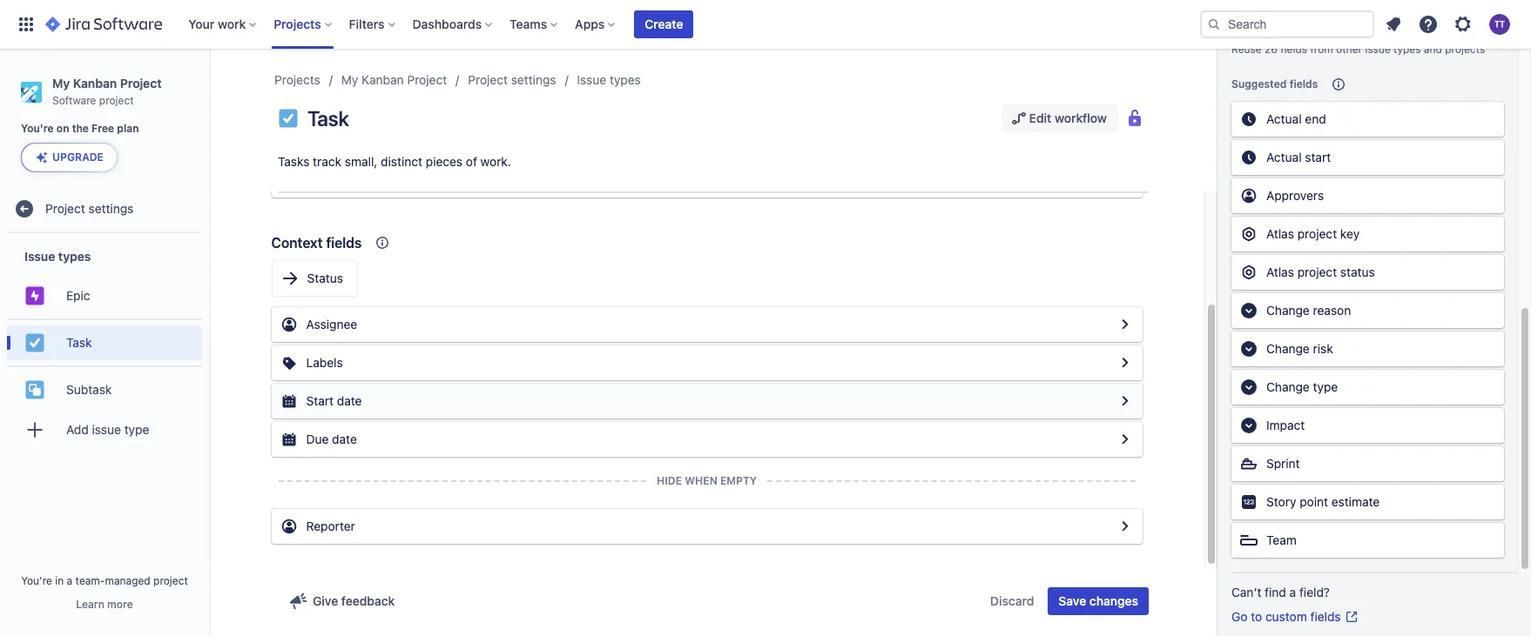 Task type: locate. For each thing, give the bounding box(es) containing it.
open field configuration image inside due date button
[[1114, 429, 1135, 450]]

software
[[52, 94, 96, 107]]

0 horizontal spatial issue
[[24, 249, 55, 264]]

1 horizontal spatial project settings
[[468, 72, 556, 87]]

1 atlas from the top
[[1266, 226, 1294, 241]]

actual inside button
[[1266, 150, 1302, 165]]

other
[[1336, 43, 1362, 56]]

task down epic
[[66, 335, 92, 350]]

settings image
[[1453, 14, 1474, 35]]

add issue type button
[[7, 413, 202, 448]]

0 vertical spatial project settings link
[[468, 70, 556, 91]]

reuse
[[1232, 43, 1262, 56]]

1 vertical spatial issue
[[24, 249, 55, 264]]

1 change from the top
[[1266, 303, 1310, 318]]

issue types for issue types link
[[577, 72, 641, 87]]

suggested
[[1232, 77, 1287, 91]]

types for issue types link
[[610, 72, 641, 87]]

appswitcher icon image
[[16, 14, 37, 35]]

context
[[271, 235, 323, 251]]

1 vertical spatial projects
[[274, 72, 320, 87]]

date right start
[[337, 394, 362, 408]]

project left key
[[1298, 226, 1337, 241]]

0 vertical spatial open field configuration image
[[1114, 314, 1135, 335]]

change for change type
[[1266, 380, 1310, 395]]

1 horizontal spatial issue
[[577, 72, 606, 87]]

a for find
[[1290, 585, 1296, 600]]

types left and
[[1394, 43, 1421, 56]]

0 vertical spatial actual
[[1266, 111, 1302, 126]]

open field configuration image for due
[[1114, 429, 1135, 450]]

1 vertical spatial change
[[1266, 341, 1310, 356]]

project
[[99, 94, 134, 107], [1298, 226, 1337, 241], [1298, 265, 1337, 280], [153, 575, 188, 588]]

atlas up 'change reason' on the right of page
[[1266, 265, 1294, 280]]

1 horizontal spatial task
[[307, 106, 349, 131]]

actual left start
[[1266, 150, 1302, 165]]

kanban
[[362, 72, 404, 87], [73, 76, 117, 91]]

1 vertical spatial atlas
[[1266, 265, 1294, 280]]

2 vertical spatial change
[[1266, 380, 1310, 395]]

filters
[[349, 17, 385, 31]]

work.
[[481, 154, 511, 169]]

1 you're from the top
[[21, 122, 54, 135]]

2 open field configuration image from the top
[[1114, 429, 1135, 450]]

dashboards button
[[407, 10, 499, 38]]

atlas project status
[[1266, 265, 1375, 280]]

atlas inside atlas project status button
[[1266, 265, 1294, 280]]

risk
[[1313, 341, 1333, 356]]

0 horizontal spatial settings
[[88, 201, 134, 216]]

actual
[[1266, 111, 1302, 126], [1266, 150, 1302, 165]]

0 horizontal spatial task
[[66, 335, 92, 350]]

1 vertical spatial issue types
[[24, 249, 91, 264]]

issue inside group
[[24, 249, 55, 264]]

more information about the context fields image
[[372, 233, 393, 253]]

add issue type
[[66, 422, 149, 437]]

open field configuration image for labels
[[1114, 353, 1135, 374]]

projects inside dropdown button
[[274, 17, 321, 31]]

1 vertical spatial date
[[332, 432, 357, 447]]

project settings link down "upgrade"
[[7, 192, 202, 227]]

2 vertical spatial types
[[58, 249, 91, 264]]

project up the plan
[[120, 76, 162, 91]]

project settings link
[[468, 70, 556, 91], [7, 192, 202, 227]]

1 horizontal spatial issue types
[[577, 72, 641, 87]]

my up software
[[52, 76, 70, 91]]

actual start button
[[1232, 140, 1504, 175]]

reporter button
[[271, 510, 1142, 544]]

edit
[[1029, 111, 1052, 125]]

0 vertical spatial issue
[[1365, 43, 1391, 56]]

actual end button
[[1232, 102, 1504, 137]]

type down risk
[[1313, 380, 1338, 395]]

1 horizontal spatial my
[[341, 72, 358, 87]]

sidebar navigation image
[[190, 70, 228, 105]]

team-
[[75, 575, 105, 588]]

change left risk
[[1266, 341, 1310, 356]]

approvers
[[1266, 188, 1324, 203]]

3 change from the top
[[1266, 380, 1310, 395]]

change risk button
[[1232, 332, 1504, 367]]

0 vertical spatial project settings
[[468, 72, 556, 87]]

types inside group
[[58, 249, 91, 264]]

Search field
[[1200, 10, 1374, 38]]

actual inside button
[[1266, 111, 1302, 126]]

help image
[[1418, 14, 1439, 35]]

you're
[[21, 122, 54, 135], [21, 575, 52, 588]]

start date button
[[271, 384, 1142, 419]]

2 vertical spatial open field configuration image
[[1114, 516, 1135, 537]]

change type button
[[1232, 370, 1504, 405]]

date
[[337, 394, 362, 408], [332, 432, 357, 447]]

2 open field configuration image from the top
[[1114, 353, 1135, 374]]

change reason button
[[1232, 293, 1504, 328]]

change up change risk
[[1266, 303, 1310, 318]]

0 horizontal spatial type
[[124, 422, 149, 437]]

filters button
[[344, 10, 402, 38]]

1 vertical spatial project settings
[[45, 201, 134, 216]]

a right find
[[1290, 585, 1296, 600]]

you're left on
[[21, 122, 54, 135]]

0 vertical spatial types
[[1394, 43, 1421, 56]]

date right the due
[[332, 432, 357, 447]]

my
[[341, 72, 358, 87], [52, 76, 70, 91]]

0 vertical spatial issue types
[[577, 72, 641, 87]]

fields right 26
[[1281, 43, 1307, 56]]

project down the dashboards
[[407, 72, 447, 87]]

change
[[1266, 303, 1310, 318], [1266, 341, 1310, 356], [1266, 380, 1310, 395]]

0 horizontal spatial types
[[58, 249, 91, 264]]

issue type icon image
[[278, 108, 299, 129]]

and
[[1424, 43, 1442, 56]]

kanban inside my kanban project software project
[[73, 76, 117, 91]]

sprint
[[1266, 456, 1300, 471]]

issue types up epic
[[24, 249, 91, 264]]

0 horizontal spatial my
[[52, 76, 70, 91]]

tasks
[[278, 154, 310, 169]]

reason
[[1313, 303, 1351, 318]]

your work button
[[183, 10, 263, 38]]

task group
[[7, 319, 202, 366]]

2 actual from the top
[[1266, 150, 1302, 165]]

3 open field configuration image from the top
[[1114, 516, 1135, 537]]

project inside button
[[1298, 265, 1337, 280]]

issue
[[1365, 43, 1391, 56], [92, 422, 121, 437]]

status
[[307, 271, 343, 286]]

open field configuration image inside 'start date' button
[[1114, 391, 1135, 412]]

kanban down filters popup button
[[362, 72, 404, 87]]

change type
[[1266, 380, 1338, 395]]

my kanban project
[[341, 72, 447, 87]]

open field configuration image
[[1114, 314, 1135, 335], [1114, 353, 1135, 374]]

projects button
[[268, 10, 338, 38]]

0 horizontal spatial project settings
[[45, 201, 134, 216]]

1 vertical spatial issue
[[92, 422, 121, 437]]

atlas inside atlas project key 'button'
[[1266, 226, 1294, 241]]

atlas down the approvers
[[1266, 226, 1294, 241]]

you're on the free plan
[[21, 122, 139, 135]]

0 vertical spatial you're
[[21, 122, 54, 135]]

issue types for group containing issue types
[[24, 249, 91, 264]]

2 change from the top
[[1266, 341, 1310, 356]]

fields left "this link will be opened in a new tab" icon
[[1310, 610, 1341, 624]]

create button
[[634, 10, 694, 38]]

fields left more information about the suggested fields image
[[1290, 77, 1318, 91]]

atlas
[[1266, 226, 1294, 241], [1266, 265, 1294, 280]]

projects
[[1445, 43, 1485, 56]]

date for start date
[[337, 394, 362, 408]]

issue types
[[577, 72, 641, 87], [24, 249, 91, 264]]

task right issue type icon
[[307, 106, 349, 131]]

0 horizontal spatial project settings link
[[7, 192, 202, 227]]

1 actual from the top
[[1266, 111, 1302, 126]]

settings
[[511, 72, 556, 87], [88, 201, 134, 216]]

add issue type image
[[24, 420, 45, 441]]

project
[[407, 72, 447, 87], [468, 72, 508, 87], [120, 76, 162, 91], [45, 201, 85, 216]]

give feedback button
[[278, 588, 405, 616]]

2 you're from the top
[[21, 575, 52, 588]]

projects up projects link on the top left of page
[[274, 17, 321, 31]]

1 open field configuration image from the top
[[1114, 391, 1135, 412]]

open field configuration image
[[1114, 391, 1135, 412], [1114, 429, 1135, 450], [1114, 516, 1135, 537]]

0 vertical spatial task
[[307, 106, 349, 131]]

0 horizontal spatial issue types
[[24, 249, 91, 264]]

my inside my kanban project software project
[[52, 76, 70, 91]]

go to custom fields
[[1232, 610, 1341, 624]]

upgrade button
[[22, 144, 117, 172]]

kanban up software
[[73, 76, 117, 91]]

1 vertical spatial open field configuration image
[[1114, 353, 1135, 374]]

status
[[1340, 265, 1375, 280]]

2 horizontal spatial types
[[1394, 43, 1421, 56]]

1 horizontal spatial types
[[610, 72, 641, 87]]

custom
[[1265, 610, 1307, 624]]

open field configuration image inside labels button
[[1114, 353, 1135, 374]]

0 horizontal spatial issue
[[92, 422, 121, 437]]

0 horizontal spatial a
[[67, 575, 72, 588]]

your work
[[188, 17, 246, 31]]

context fields
[[271, 235, 362, 251]]

1 vertical spatial type
[[124, 422, 149, 437]]

project up the plan
[[99, 94, 134, 107]]

1 vertical spatial task
[[66, 335, 92, 350]]

learn more
[[76, 598, 133, 611]]

issue down apps popup button
[[577, 72, 606, 87]]

1 open field configuration image from the top
[[1114, 314, 1135, 335]]

issue right other
[[1365, 43, 1391, 56]]

issue for issue types link
[[577, 72, 606, 87]]

project settings link down teams
[[468, 70, 556, 91]]

a right in
[[67, 575, 72, 588]]

1 horizontal spatial type
[[1313, 380, 1338, 395]]

0 vertical spatial settings
[[511, 72, 556, 87]]

change up impact
[[1266, 380, 1310, 395]]

1 horizontal spatial kanban
[[362, 72, 404, 87]]

actual left end
[[1266, 111, 1302, 126]]

issue types inside group
[[24, 249, 91, 264]]

0 vertical spatial issue
[[577, 72, 606, 87]]

issue right add
[[92, 422, 121, 437]]

0 vertical spatial change
[[1266, 303, 1310, 318]]

banner
[[0, 0, 1531, 49]]

0 vertical spatial open field configuration image
[[1114, 391, 1135, 412]]

settings down "upgrade"
[[88, 201, 134, 216]]

task inside 'group'
[[66, 335, 92, 350]]

projects up issue type icon
[[274, 72, 320, 87]]

type inside button
[[1313, 380, 1338, 395]]

issue inside issue types link
[[577, 72, 606, 87]]

settings down teams dropdown button
[[511, 72, 556, 87]]

end
[[1305, 111, 1326, 126]]

due date
[[306, 432, 357, 447]]

2 atlas from the top
[[1266, 265, 1294, 280]]

0 vertical spatial date
[[337, 394, 362, 408]]

issue up epic link
[[24, 249, 55, 264]]

0 vertical spatial atlas
[[1266, 226, 1294, 241]]

types down primary element
[[610, 72, 641, 87]]

1 vertical spatial settings
[[88, 201, 134, 216]]

project settings down teams
[[468, 72, 556, 87]]

1 vertical spatial open field configuration image
[[1114, 429, 1135, 450]]

1 vertical spatial you're
[[21, 575, 52, 588]]

0 vertical spatial projects
[[274, 17, 321, 31]]

1 horizontal spatial a
[[1290, 585, 1296, 600]]

0 horizontal spatial kanban
[[73, 76, 117, 91]]

my right projects link on the top left of page
[[341, 72, 358, 87]]

start
[[306, 394, 334, 408]]

managed
[[105, 575, 150, 588]]

issue types down primary element
[[577, 72, 641, 87]]

workflow
[[1055, 111, 1107, 125]]

jira software image
[[45, 14, 162, 35], [45, 14, 162, 35]]

project inside my kanban project software project
[[120, 76, 162, 91]]

the
[[72, 122, 89, 135]]

of
[[466, 154, 477, 169]]

type down subtask link
[[124, 422, 149, 437]]

find
[[1265, 585, 1286, 600]]

give
[[313, 594, 338, 609]]

actual for actual end
[[1266, 111, 1302, 126]]

project down atlas project key
[[1298, 265, 1337, 280]]

you're for you're on the free plan
[[21, 122, 54, 135]]

1 vertical spatial actual
[[1266, 150, 1302, 165]]

kanban for my kanban project software project
[[73, 76, 117, 91]]

open field configuration image inside assignee button
[[1114, 314, 1135, 335]]

banner containing your work
[[0, 0, 1531, 49]]

you're left in
[[21, 575, 52, 588]]

assignee
[[306, 317, 357, 332]]

project inside my kanban project link
[[407, 72, 447, 87]]

types up epic
[[58, 249, 91, 264]]

issue
[[577, 72, 606, 87], [24, 249, 55, 264]]

0 vertical spatial type
[[1313, 380, 1338, 395]]

project settings down "upgrade"
[[45, 201, 134, 216]]

actual start
[[1266, 150, 1331, 165]]

26
[[1265, 43, 1278, 56]]

actual end
[[1266, 111, 1326, 126]]

go to custom fields link
[[1232, 609, 1358, 626]]

a
[[67, 575, 72, 588], [1290, 585, 1296, 600]]

1 horizontal spatial project settings link
[[468, 70, 556, 91]]

your
[[188, 17, 215, 31]]

1 vertical spatial types
[[610, 72, 641, 87]]

task
[[307, 106, 349, 131], [66, 335, 92, 350]]

group
[[7, 234, 202, 458]]

project down upgrade button
[[45, 201, 85, 216]]



Task type: vqa. For each thing, say whether or not it's contained in the screenshot.
bottommost Open field configuration image
yes



Task type: describe. For each thing, give the bounding box(es) containing it.
approvers button
[[1232, 179, 1504, 213]]

labels button
[[271, 346, 1142, 381]]

project inside my kanban project software project
[[99, 94, 134, 107]]

learn more button
[[76, 598, 133, 612]]

point
[[1300, 495, 1328, 509]]

distinct
[[381, 154, 422, 169]]

atlas for atlas project key
[[1266, 226, 1294, 241]]

fields left more information about the context fields icon
[[326, 235, 362, 251]]

add
[[66, 422, 89, 437]]

projects for the projects dropdown button
[[274, 17, 321, 31]]

types for group containing issue types
[[58, 249, 91, 264]]

more
[[107, 598, 133, 611]]

this link will be opened in a new tab image
[[1344, 611, 1358, 624]]

small,
[[345, 154, 377, 169]]

due date button
[[271, 422, 1142, 457]]

edit workflow button
[[1001, 105, 1117, 132]]

date for due date
[[332, 432, 357, 447]]

discard
[[990, 594, 1034, 609]]

actual for actual start
[[1266, 150, 1302, 165]]

type inside button
[[124, 422, 149, 437]]

issue for group containing issue types
[[24, 249, 55, 264]]

my for my kanban project
[[341, 72, 358, 87]]

pieces
[[426, 154, 463, 169]]

labels
[[306, 355, 343, 370]]

field?
[[1300, 585, 1330, 600]]

give feedback
[[313, 594, 395, 609]]

notifications image
[[1383, 14, 1404, 35]]

you're in a team-managed project
[[21, 575, 188, 588]]

upgrade
[[52, 151, 104, 164]]

save changes button
[[1048, 588, 1149, 616]]

search image
[[1207, 17, 1221, 31]]

more information about the suggested fields image
[[1329, 74, 1349, 95]]

assignee button
[[271, 307, 1142, 342]]

story point estimate
[[1266, 495, 1380, 509]]

can't
[[1232, 585, 1262, 600]]

task link
[[7, 326, 202, 361]]

kanban for my kanban project
[[362, 72, 404, 87]]

open field configuration image for start
[[1114, 391, 1135, 412]]

feedback
[[341, 594, 395, 609]]

to
[[1251, 610, 1262, 624]]

work
[[218, 17, 246, 31]]

can't find a field?
[[1232, 585, 1330, 600]]

estimate
[[1332, 495, 1380, 509]]

learn
[[76, 598, 104, 611]]

create
[[645, 17, 683, 31]]

epic
[[66, 288, 90, 303]]

start date
[[306, 394, 362, 408]]

plan
[[117, 122, 139, 135]]

start
[[1305, 150, 1331, 165]]

story
[[1266, 495, 1296, 509]]

change for change risk
[[1266, 341, 1310, 356]]

on
[[56, 122, 69, 135]]

dashboards
[[412, 17, 482, 31]]

a for in
[[67, 575, 72, 588]]

projects for projects link on the top left of page
[[274, 72, 320, 87]]

project right managed
[[153, 575, 188, 588]]

tasks track small, distinct pieces of work.
[[278, 154, 511, 169]]

my for my kanban project software project
[[52, 76, 70, 91]]

atlas project key
[[1266, 226, 1360, 241]]

1 horizontal spatial issue
[[1365, 43, 1391, 56]]

1 vertical spatial project settings link
[[7, 192, 202, 227]]

change reason
[[1266, 303, 1351, 318]]

save
[[1059, 594, 1086, 609]]

free
[[92, 122, 114, 135]]

your profile and settings image
[[1489, 14, 1510, 35]]

subtask
[[66, 382, 112, 397]]

reuse 26 fields from other issue types and projects
[[1232, 43, 1485, 56]]

team
[[1266, 533, 1297, 548]]

open field configuration image for assignee
[[1114, 314, 1135, 335]]

due
[[306, 432, 329, 447]]

impact button
[[1232, 408, 1504, 443]]

change risk
[[1266, 341, 1333, 356]]

go
[[1232, 610, 1248, 624]]

change for change reason
[[1266, 303, 1310, 318]]

issue inside button
[[92, 422, 121, 437]]

track
[[313, 154, 341, 169]]

you're for you're in a team-managed project
[[21, 575, 52, 588]]

sprint button
[[1232, 447, 1504, 482]]

atlas for atlas project status
[[1266, 265, 1294, 280]]

my kanban project software project
[[52, 76, 162, 107]]

apps button
[[570, 10, 622, 38]]

changes
[[1089, 594, 1138, 609]]

edit workflow
[[1029, 111, 1107, 125]]

project down dashboards 'popup button' at top
[[468, 72, 508, 87]]

open field configuration image inside "reporter" button
[[1114, 516, 1135, 537]]

1 horizontal spatial settings
[[511, 72, 556, 87]]

suggested fields
[[1232, 77, 1318, 91]]

apps
[[575, 17, 605, 31]]

teams
[[510, 17, 547, 31]]

project inside 'button'
[[1298, 226, 1337, 241]]

primary element
[[10, 0, 1200, 49]]

my kanban project link
[[341, 70, 447, 91]]

epic link
[[7, 279, 202, 314]]

projects link
[[274, 70, 320, 91]]

story point estimate button
[[1232, 485, 1504, 520]]

impact
[[1266, 418, 1305, 433]]

reporter
[[306, 519, 355, 534]]

group containing issue types
[[7, 234, 202, 458]]



